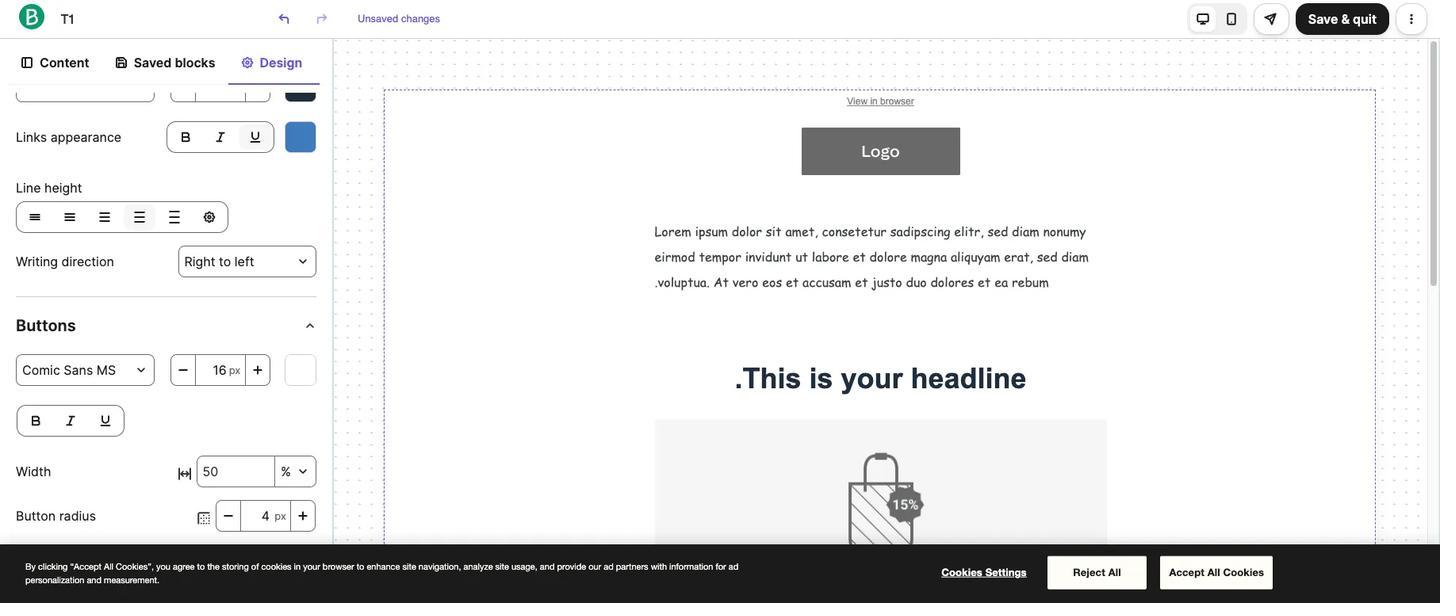 Task type: describe. For each thing, give the bounding box(es) containing it.
cookies inside button
[[1224, 566, 1265, 579]]

unsaved
[[358, 13, 398, 25]]

1 button image from the left
[[278, 11, 290, 24]]

partners
[[616, 562, 649, 572]]

1 horizontal spatial to
[[219, 254, 231, 269]]

of
[[251, 562, 259, 572]]

clicking
[[38, 562, 68, 572]]

unsaved changes
[[358, 13, 440, 25]]

you
[[156, 562, 171, 572]]

1 button image from the left
[[316, 11, 328, 24]]

height
[[44, 180, 82, 196]]

button
[[16, 508, 56, 524]]

1 site from the left
[[403, 562, 416, 572]]

color
[[91, 553, 121, 568]]

cookies inside 'button'
[[942, 566, 983, 579]]

2 button image from the left
[[1268, 11, 1280, 24]]

1 comic from the top
[[22, 78, 60, 94]]

blocks
[[175, 55, 215, 71]]

tablet image
[[1226, 11, 1238, 24]]

0 horizontal spatial and
[[87, 576, 102, 585]]

no color image inside design link
[[241, 55, 253, 69]]

changes
[[401, 13, 440, 25]]

design link
[[228, 47, 319, 85]]

0 number field left design at the top
[[195, 70, 246, 102]]

personalization
[[25, 576, 84, 585]]

1 sans from the top
[[64, 78, 93, 94]]

0 number field down storing
[[203, 595, 253, 604]]

radius
[[59, 508, 96, 524]]

accept all cookies button
[[1161, 557, 1273, 590]]

save & quit button
[[1296, 3, 1390, 35]]

right
[[184, 254, 215, 269]]

logo image
[[19, 4, 44, 29]]

2 sans from the top
[[64, 362, 93, 378]]

appearance
[[51, 129, 122, 145]]

in
[[294, 562, 301, 572]]

settings
[[986, 566, 1027, 579]]

cookies
[[261, 562, 292, 572]]

2 horizontal spatial to
[[357, 562, 364, 572]]

links appearance
[[16, 129, 122, 145]]

1 comic sans ms from the top
[[22, 78, 116, 94]]

enhance
[[367, 562, 400, 572]]

1 ms from the top
[[97, 78, 116, 94]]

browser
[[323, 562, 354, 572]]

by clicking "accept all cookies", you agree to the storing of cookies in your browser to enhance site navigation, analyze site usage, and provide our ad partners with information for ad personalization and measurement.
[[25, 562, 739, 585]]

all inside by clicking "accept all cookies", you agree to the storing of cookies in your browser to enhance site navigation, analyze site usage, and provide our ad partners with information for ad personalization and measurement.
[[104, 562, 113, 572]]

saved blocks
[[134, 55, 215, 71]]

by
[[25, 562, 36, 572]]

1 horizontal spatial and
[[540, 562, 555, 572]]

right to left
[[184, 254, 254, 269]]

cookies settings button
[[935, 557, 1034, 589]]

writing direction
[[16, 254, 114, 269]]

background color
[[16, 553, 121, 568]]

information
[[670, 562, 714, 572]]

direction
[[62, 254, 114, 269]]

"accept
[[70, 562, 102, 572]]

line height
[[16, 180, 82, 196]]

&
[[1342, 11, 1350, 27]]

with
[[651, 562, 667, 572]]

storing
[[222, 562, 249, 572]]



Task type: locate. For each thing, give the bounding box(es) containing it.
2 comic sans ms from the top
[[22, 362, 116, 378]]

cookies left settings
[[942, 566, 983, 579]]

save & quit
[[1309, 11, 1377, 27]]

1 ad from the left
[[604, 562, 614, 572]]

button image
[[316, 11, 328, 24], [1410, 11, 1422, 24]]

and
[[540, 562, 555, 572], [87, 576, 102, 585]]

button image right quit
[[1410, 11, 1422, 24]]

0 horizontal spatial button image
[[278, 11, 290, 24]]

sans down 'buttons' on the bottom
[[64, 362, 93, 378]]

reject all button
[[1048, 557, 1147, 590]]

comic sans ms
[[22, 78, 116, 94], [22, 362, 116, 378]]

reject
[[1073, 566, 1106, 579]]

content link
[[8, 47, 102, 83]]

all right "accept
[[104, 562, 113, 572]]

to left left
[[219, 254, 231, 269]]

1 cookies from the left
[[942, 566, 983, 579]]

no color image
[[21, 55, 33, 69], [115, 55, 127, 69], [241, 55, 253, 69], [179, 129, 192, 142], [249, 129, 261, 142], [29, 209, 41, 222], [63, 209, 76, 222], [168, 209, 181, 222], [304, 318, 317, 332], [251, 362, 264, 377], [64, 413, 77, 426], [99, 413, 112, 426], [178, 466, 191, 480]]

comic sans ms down 'buttons' on the bottom
[[22, 362, 116, 378]]

px for line height
[[229, 80, 241, 92]]

quit
[[1353, 11, 1377, 27]]

your
[[303, 562, 320, 572]]

ms
[[97, 78, 116, 94], [97, 362, 116, 378]]

to right browser
[[357, 562, 364, 572]]

1 horizontal spatial button image
[[1410, 11, 1422, 24]]

t1
[[61, 11, 76, 26]]

width
[[16, 464, 51, 480]]

all inside button
[[1208, 566, 1221, 579]]

no color image
[[214, 129, 226, 142], [98, 209, 111, 222], [133, 209, 146, 222], [203, 209, 216, 222], [177, 362, 189, 377], [29, 413, 42, 426], [222, 508, 235, 522], [297, 508, 310, 522], [197, 511, 210, 525]]

line
[[16, 180, 41, 196]]

cookies settings
[[942, 566, 1027, 579]]

desktop image
[[1197, 11, 1210, 24]]

buttons
[[16, 316, 76, 335]]

2 site from the left
[[496, 562, 509, 572]]

provide
[[557, 562, 586, 572]]

0 horizontal spatial all
[[104, 562, 113, 572]]

all inside button
[[1109, 566, 1121, 579]]

for
[[716, 562, 726, 572]]

usage,
[[512, 562, 538, 572]]

site right enhance
[[403, 562, 416, 572]]

cookies right accept
[[1224, 566, 1265, 579]]

1 horizontal spatial cookies
[[1224, 566, 1265, 579]]

saved
[[134, 55, 172, 71]]

button image right tablet image
[[1268, 11, 1280, 24]]

sans down content
[[64, 78, 93, 94]]

our
[[589, 562, 602, 572]]

site left the 'usage,'
[[496, 562, 509, 572]]

0 horizontal spatial cookies
[[942, 566, 983, 579]]

measurement.
[[104, 576, 160, 585]]

links
[[16, 129, 47, 145]]

0 vertical spatial comic sans ms
[[22, 78, 116, 94]]

0 vertical spatial and
[[540, 562, 555, 572]]

0 vertical spatial px
[[229, 80, 241, 92]]

writing
[[16, 254, 58, 269]]

button radius
[[16, 508, 96, 524]]

ad
[[604, 562, 614, 572], [729, 562, 739, 572]]

sans
[[64, 78, 93, 94], [64, 362, 93, 378]]

cookies
[[942, 566, 983, 579], [1224, 566, 1265, 579]]

0 horizontal spatial to
[[197, 562, 205, 572]]

1 vertical spatial ms
[[97, 362, 116, 378]]

the
[[207, 562, 220, 572]]

button image left unsaved
[[316, 11, 328, 24]]

0 horizontal spatial button image
[[316, 11, 328, 24]]

ms down buttons dropdown button
[[97, 362, 116, 378]]

2 ms from the top
[[97, 362, 116, 378]]

2 comic from the top
[[22, 362, 60, 378]]

0 vertical spatial comic
[[22, 78, 60, 94]]

1 horizontal spatial ad
[[729, 562, 739, 572]]

reject all
[[1073, 566, 1121, 579]]

button image
[[278, 11, 290, 24], [1268, 11, 1280, 24]]

navigation,
[[419, 562, 461, 572]]

cookies",
[[116, 562, 154, 572]]

design
[[260, 55, 303, 71]]

to
[[219, 254, 231, 269], [197, 562, 205, 572], [357, 562, 364, 572]]

no color image inside saved blocks link
[[115, 55, 127, 69]]

comic down 'buttons' on the bottom
[[22, 362, 60, 378]]

1 vertical spatial px
[[229, 364, 241, 377]]

all right accept
[[1208, 566, 1221, 579]]

2 button image from the left
[[1410, 11, 1422, 24]]

0 horizontal spatial site
[[403, 562, 416, 572]]

no color image inside buttons dropdown button
[[304, 318, 317, 332]]

all
[[104, 562, 113, 572], [1109, 566, 1121, 579], [1208, 566, 1221, 579]]

1 vertical spatial and
[[87, 576, 102, 585]]

buttons button
[[16, 304, 317, 348]]

1 vertical spatial comic sans ms
[[22, 362, 116, 378]]

0 number field down %
[[241, 500, 291, 532]]

comic
[[22, 78, 60, 94], [22, 362, 60, 378]]

all for accept all cookies
[[1208, 566, 1221, 579]]

0 number field down buttons dropdown button
[[195, 354, 246, 386]]

background
[[16, 553, 87, 568]]

0 vertical spatial ms
[[97, 78, 116, 94]]

ad right our at the bottom
[[604, 562, 614, 572]]

agree
[[173, 562, 195, 572]]

0 horizontal spatial ad
[[604, 562, 614, 572]]

saved blocks link
[[102, 47, 228, 83]]

comic down content
[[22, 78, 60, 94]]

1 horizontal spatial all
[[1109, 566, 1121, 579]]

1 horizontal spatial site
[[496, 562, 509, 572]]

save
[[1309, 11, 1339, 27]]

2 cookies from the left
[[1224, 566, 1265, 579]]

5 number field
[[196, 456, 274, 488]]

2 vertical spatial px
[[275, 510, 286, 522]]

ad right for
[[729, 562, 739, 572]]

analyze
[[464, 562, 493, 572]]

and down "accept
[[87, 576, 102, 585]]

1 vertical spatial comic
[[22, 362, 60, 378]]

px for width
[[229, 364, 241, 377]]

%
[[281, 464, 291, 480]]

accept
[[1170, 566, 1205, 579]]

comic sans ms down content
[[22, 78, 116, 94]]

all right reject
[[1109, 566, 1121, 579]]

site
[[403, 562, 416, 572], [496, 562, 509, 572]]

unsaved changes link
[[358, 13, 440, 25]]

all for reject all
[[1109, 566, 1121, 579]]

0 number field
[[195, 70, 246, 102], [195, 354, 246, 386], [241, 500, 291, 532], [203, 595, 253, 604]]

no color image inside content link
[[21, 55, 33, 69]]

to left the the
[[197, 562, 205, 572]]

2 horizontal spatial all
[[1208, 566, 1221, 579]]

button image up design at the top
[[278, 11, 290, 24]]

2 ad from the left
[[729, 562, 739, 572]]

left
[[235, 254, 254, 269]]

1 vertical spatial sans
[[64, 362, 93, 378]]

content
[[40, 55, 89, 71]]

ms up appearance on the top left
[[97, 78, 116, 94]]

and right the 'usage,'
[[540, 562, 555, 572]]

px
[[229, 80, 241, 92], [229, 364, 241, 377], [275, 510, 286, 522]]

accept all cookies
[[1170, 566, 1265, 579]]

1 horizontal spatial button image
[[1268, 11, 1280, 24]]

0 vertical spatial sans
[[64, 78, 93, 94]]



Task type: vqa. For each thing, say whether or not it's contained in the screenshot.
the our
yes



